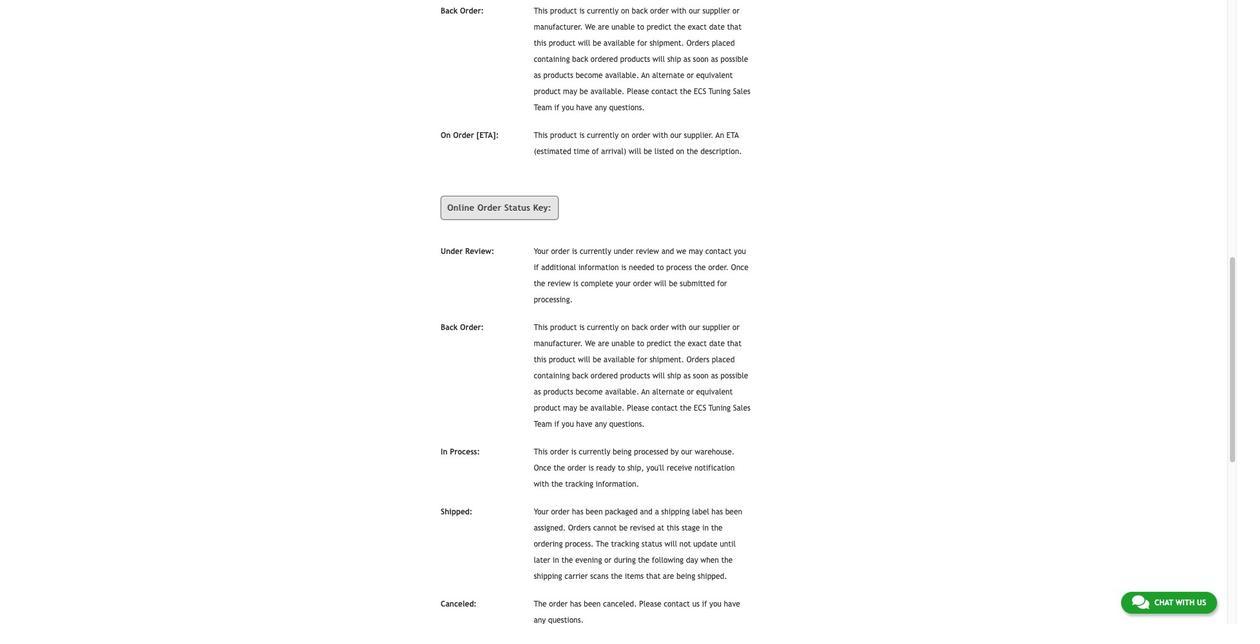 Task type: vqa. For each thing, say whether or not it's contained in the screenshot.
40%
no



Task type: describe. For each thing, give the bounding box(es) containing it.
2 vertical spatial may
[[563, 404, 578, 413]]

during
[[614, 556, 636, 565]]

are inside your order has been packaged and a shipping label has been assigned. orders cannot be revised at this stage in the ordering process. the tracking status will not update until later in the evening or during the following day when the shipping carrier scans the items that are being shipped.
[[663, 572, 675, 581]]

2 vertical spatial for
[[638, 356, 648, 365]]

currently inside this order is currently being processed by our warehouse. once the order is ready to ship, you'll receive notification with the tracking information.
[[579, 448, 611, 457]]

order inside the order has been canceled. please contact us if you have any questions.
[[549, 600, 568, 609]]

status
[[642, 540, 663, 549]]

of
[[592, 147, 599, 156]]

your for your order is currently under review and we may contact you if additional information is needed to process the order. once the review is complete your order will be submitted for processing.
[[534, 247, 549, 256]]

following
[[652, 556, 684, 565]]

carrier
[[565, 572, 588, 581]]

tracking inside your order has been packaged and a shipping label has been assigned. orders cannot be revised at this stage in the ordering process. the tracking status will not update until later in the evening or during the following day when the shipping carrier scans the items that are being shipped.
[[612, 540, 640, 549]]

(estimated
[[534, 147, 572, 156]]

1 available from the top
[[604, 39, 635, 48]]

3 this from the top
[[534, 323, 548, 332]]

review:
[[465, 247, 495, 256]]

2 equivalent from the top
[[697, 388, 733, 397]]

with inside this order is currently being processed by our warehouse. once the order is ready to ship, you'll receive notification with the tracking information.
[[534, 480, 549, 489]]

product inside this product is currently on order with our supplier. an eta (estimated time of arrival) will be listed on the description.
[[551, 131, 577, 140]]

additional
[[542, 263, 576, 272]]

2 become from the top
[[576, 388, 603, 397]]

1 vertical spatial are
[[598, 339, 610, 348]]

is inside this product is currently on order with our supplier. an eta (estimated time of arrival) will be listed on the description.
[[580, 131, 585, 140]]

0 vertical spatial any
[[595, 103, 607, 112]]

in process:
[[441, 448, 480, 457]]

2 date from the top
[[710, 339, 725, 348]]

shipped.
[[698, 572, 728, 581]]

needed
[[629, 263, 655, 272]]

2 this product is currently on back order with our supplier or manufacturer. we are unable to predict the exact date that this product will be available for shipment. orders placed containing back ordered products will ship as soon as possible as products become available. an alternate or equivalent product may be available. please contact the ecs tuning sales team if you have any questions. from the top
[[534, 323, 751, 429]]

on order [eta]:
[[441, 131, 499, 140]]

under
[[441, 247, 463, 256]]

2 order: from the top
[[460, 323, 484, 332]]

complete
[[581, 279, 614, 289]]

not
[[680, 540, 691, 549]]

this product is currently on order with our supplier. an eta (estimated time of arrival) will be listed on the description.
[[534, 131, 743, 156]]

will inside your order is currently under review and we may contact you if additional information is needed to process the order. once the review is complete your order will be submitted for processing.
[[655, 279, 667, 289]]

0 vertical spatial this
[[534, 39, 547, 48]]

cannot
[[594, 524, 617, 533]]

1 vertical spatial questions.
[[610, 420, 645, 429]]

process:
[[450, 448, 480, 457]]

we
[[677, 247, 687, 256]]

has right label
[[712, 508, 723, 517]]

notification
[[695, 464, 735, 473]]

status
[[505, 203, 531, 213]]

0 horizontal spatial shipping
[[534, 572, 563, 581]]

ship,
[[628, 464, 645, 473]]

2 we from the top
[[586, 339, 596, 348]]

1 predict from the top
[[647, 23, 672, 32]]

order inside your order has been packaged and a shipping label has been assigned. orders cannot be revised at this stage in the ordering process. the tracking status will not update until later in the evening or during the following day when the shipping carrier scans the items that are being shipped.
[[551, 508, 570, 517]]

1 horizontal spatial shipping
[[662, 508, 690, 517]]

been for your order has been packaged and a shipping label has been assigned. orders cannot be revised at this stage in the ordering process. the tracking status will not update until later in the evening or during the following day when the shipping carrier scans the items that are being shipped.
[[586, 508, 603, 517]]

by
[[671, 448, 679, 457]]

an inside this product is currently on order with our supplier. an eta (estimated time of arrival) will be listed on the description.
[[716, 131, 725, 140]]

your
[[616, 279, 631, 289]]

has for the order has been canceled. please contact us if you have any questions.
[[570, 600, 582, 609]]

update
[[694, 540, 718, 549]]

process.
[[565, 540, 594, 549]]

1 vertical spatial this
[[534, 356, 547, 365]]

online
[[448, 203, 475, 213]]

information
[[579, 263, 619, 272]]

2 vertical spatial an
[[642, 388, 650, 397]]

0 vertical spatial have
[[577, 103, 593, 112]]

2 exact from the top
[[688, 339, 707, 348]]

will inside your order has been packaged and a shipping label has been assigned. orders cannot be revised at this stage in the ordering process. the tracking status will not update until later in the evening or during the following day when the shipping carrier scans the items that are being shipped.
[[665, 540, 678, 549]]

1 vertical spatial review
[[548, 279, 571, 289]]

1 we from the top
[[586, 23, 596, 32]]

evening
[[576, 556, 603, 565]]

2 possible from the top
[[721, 372, 749, 381]]

time
[[574, 147, 590, 156]]

1 date from the top
[[710, 23, 725, 32]]

1 become from the top
[[576, 71, 603, 80]]

this inside this order is currently being processed by our warehouse. once the order is ready to ship, you'll receive notification with the tracking information.
[[534, 448, 548, 457]]

1 order: from the top
[[460, 7, 484, 16]]

1 unable from the top
[[612, 23, 635, 32]]

2 available from the top
[[604, 356, 635, 365]]

day
[[687, 556, 699, 565]]

revised
[[630, 524, 655, 533]]

items
[[625, 572, 644, 581]]

at
[[658, 524, 665, 533]]

under review:
[[441, 247, 495, 256]]

processing.
[[534, 296, 573, 305]]

this order is currently being processed by our warehouse. once the order is ready to ship, you'll receive notification with the tracking information.
[[534, 448, 735, 489]]

2 manufacturer. from the top
[[534, 339, 583, 348]]

0 vertical spatial that
[[728, 23, 742, 32]]

key:
[[534, 203, 552, 213]]

1 horizontal spatial in
[[703, 524, 709, 533]]

ready
[[597, 464, 616, 473]]

the inside the order has been canceled. please contact us if you have any questions.
[[534, 600, 547, 609]]

order for on
[[453, 131, 474, 140]]

information.
[[596, 480, 640, 489]]

later
[[534, 556, 551, 565]]

processed
[[634, 448, 669, 457]]

be inside your order has been packaged and a shipping label has been assigned. orders cannot be revised at this stage in the ordering process. the tracking status will not update until later in the evening or during the following day when the shipping carrier scans the items that are being shipped.
[[620, 524, 628, 533]]

once inside your order is currently under review and we may contact you if additional information is needed to process the order. once the review is complete your order will be submitted for processing.
[[732, 263, 749, 272]]

1 placed from the top
[[712, 39, 735, 48]]

you'll
[[647, 464, 665, 473]]

1 ship from the top
[[668, 55, 682, 64]]

0 vertical spatial for
[[638, 39, 648, 48]]

2 ordered from the top
[[591, 372, 618, 381]]

for inside your order is currently under review and we may contact you if additional information is needed to process the order. once the review is complete your order will be submitted for processing.
[[718, 279, 728, 289]]

0 vertical spatial questions.
[[610, 103, 645, 112]]

you inside your order is currently under review and we may contact you if additional information is needed to process the order. once the review is complete your order will be submitted for processing.
[[734, 247, 747, 256]]

supplier.
[[685, 131, 714, 140]]

warehouse.
[[695, 448, 735, 457]]

1 back from the top
[[441, 7, 458, 16]]

2 back from the top
[[441, 323, 458, 332]]

us
[[1198, 598, 1207, 607]]

under
[[614, 247, 634, 256]]

chat with us link
[[1122, 592, 1218, 614]]

the order has been canceled. please contact us if you have any questions.
[[534, 600, 741, 624]]

been for the order has been canceled. please contact us if you have any questions.
[[584, 600, 601, 609]]

0 vertical spatial orders
[[687, 39, 710, 48]]

contact inside your order is currently under review and we may contact you if additional information is needed to process the order. once the review is complete your order will be submitted for processing.
[[706, 247, 732, 256]]

1 this product is currently on back order with our supplier or manufacturer. we are unable to predict the exact date that this product will be available for shipment. orders placed containing back ordered products will ship as soon as possible as products become available. an alternate or equivalent product may be available. please contact the ecs tuning sales team if you have any questions. from the top
[[534, 7, 751, 112]]

1 tuning from the top
[[709, 87, 731, 96]]

submitted
[[680, 279, 715, 289]]

2 tuning from the top
[[709, 404, 731, 413]]

order for online
[[478, 203, 502, 213]]

your order has been packaged and a shipping label has been assigned. orders cannot be revised at this stage in the ordering process. the tracking status will not update until later in the evening or during the following day when the shipping carrier scans the items that are being shipped.
[[534, 508, 743, 581]]

may inside your order is currently under review and we may contact you if additional information is needed to process the order. once the review is complete your order will be submitted for processing.
[[689, 247, 704, 256]]

order.
[[709, 263, 729, 272]]

been up until on the bottom of page
[[726, 508, 743, 517]]

once inside this order is currently being processed by our warehouse. once the order is ready to ship, you'll receive notification with the tracking information.
[[534, 464, 552, 473]]

being inside this order is currently being processed by our warehouse. once the order is ready to ship, you'll receive notification with the tracking information.
[[613, 448, 632, 457]]

contact up by
[[652, 404, 678, 413]]



Task type: locate. For each thing, give the bounding box(es) containing it.
0 vertical spatial team
[[534, 103, 552, 112]]

tracking inside this order is currently being processed by our warehouse. once the order is ready to ship, you'll receive notification with the tracking information.
[[566, 480, 594, 489]]

1 vertical spatial ordered
[[591, 372, 618, 381]]

questions.
[[610, 103, 645, 112], [610, 420, 645, 429], [549, 616, 584, 624]]

2 sales from the top
[[734, 404, 751, 413]]

predict
[[647, 23, 672, 32], [647, 339, 672, 348]]

2 ship from the top
[[668, 372, 682, 381]]

1 vertical spatial unable
[[612, 339, 635, 348]]

any up of at the top of the page
[[595, 103, 607, 112]]

and inside your order has been packaged and a shipping label has been assigned. orders cannot be revised at this stage in the ordering process. the tracking status will not update until later in the evening or during the following day when the shipping carrier scans the items that are being shipped.
[[640, 508, 653, 517]]

that inside your order has been packaged and a shipping label has been assigned. orders cannot be revised at this stage in the ordering process. the tracking status will not update until later in the evening or during the following day when the shipping carrier scans the items that are being shipped.
[[647, 572, 661, 581]]

0 vertical spatial ecs
[[694, 87, 707, 96]]

1 vertical spatial alternate
[[653, 388, 685, 397]]

on
[[621, 7, 630, 16], [621, 131, 630, 140], [676, 147, 685, 156], [621, 323, 630, 332]]

and left a
[[640, 508, 653, 517]]

currently inside this product is currently on order with our supplier. an eta (estimated time of arrival) will be listed on the description.
[[587, 131, 619, 140]]

[eta]:
[[477, 131, 499, 140]]

you inside the order has been canceled. please contact us if you have any questions.
[[710, 600, 722, 609]]

1 vertical spatial being
[[677, 572, 696, 581]]

shipment.
[[650, 39, 685, 48], [650, 356, 685, 365]]

the down the later
[[534, 600, 547, 609]]

1 vertical spatial team
[[534, 420, 552, 429]]

being
[[613, 448, 632, 457], [677, 572, 696, 581]]

questions. inside the order has been canceled. please contact us if you have any questions.
[[549, 616, 584, 624]]

questions. up this product is currently on order with our supplier. an eta (estimated time of arrival) will be listed on the description.
[[610, 103, 645, 112]]

0 horizontal spatial in
[[553, 556, 560, 565]]

or inside your order has been packaged and a shipping label has been assigned. orders cannot be revised at this stage in the ordering process. the tracking status will not update until later in the evening or during the following day when the shipping carrier scans the items that are being shipped.
[[605, 556, 612, 565]]

possible
[[721, 55, 749, 64], [721, 372, 749, 381]]

online order status key:
[[448, 203, 552, 213]]

0 vertical spatial available
[[604, 39, 635, 48]]

in
[[441, 448, 448, 457]]

will inside this product is currently on order with our supplier. an eta (estimated time of arrival) will be listed on the description.
[[629, 147, 642, 156]]

currently inside your order is currently under review and we may contact you if additional information is needed to process the order. once the review is complete your order will be submitted for processing.
[[580, 247, 612, 256]]

review
[[636, 247, 660, 256], [548, 279, 571, 289]]

0 horizontal spatial review
[[548, 279, 571, 289]]

0 vertical spatial tuning
[[709, 87, 731, 96]]

tracking up during
[[612, 540, 640, 549]]

to inside your order is currently under review and we may contact you if additional information is needed to process the order. once the review is complete your order will be submitted for processing.
[[657, 263, 664, 272]]

2 unable from the top
[[612, 339, 635, 348]]

any up ready
[[595, 420, 607, 429]]

the inside this product is currently on order with our supplier. an eta (estimated time of arrival) will be listed on the description.
[[687, 147, 699, 156]]

1 soon from the top
[[694, 55, 709, 64]]

an
[[642, 71, 650, 80], [716, 131, 725, 140], [642, 388, 650, 397]]

ordering
[[534, 540, 563, 549]]

the down the cannot
[[596, 540, 609, 549]]

1 vertical spatial become
[[576, 388, 603, 397]]

please
[[627, 87, 650, 96], [627, 404, 650, 413], [640, 600, 662, 609]]

2 shipment. from the top
[[650, 356, 685, 365]]

1 ordered from the top
[[591, 55, 618, 64]]

0 vertical spatial sales
[[734, 87, 751, 96]]

please inside the order has been canceled. please contact us if you have any questions.
[[640, 600, 662, 609]]

your inside your order has been packaged and a shipping label has been assigned. orders cannot be revised at this stage in the ordering process. the tracking status will not update until later in the evening or during the following day when the shipping carrier scans the items that are being shipped.
[[534, 508, 549, 517]]

label
[[693, 508, 710, 517]]

1 vertical spatial sales
[[734, 404, 751, 413]]

0 horizontal spatial order
[[453, 131, 474, 140]]

1 sales from the top
[[734, 87, 751, 96]]

been left canceled.
[[584, 600, 601, 609]]

until
[[720, 540, 736, 549]]

equivalent up supplier.
[[697, 71, 733, 80]]

0 vertical spatial tracking
[[566, 480, 594, 489]]

0 vertical spatial ship
[[668, 55, 682, 64]]

1 vertical spatial supplier
[[703, 323, 731, 332]]

equivalent
[[697, 71, 733, 80], [697, 388, 733, 397]]

soon
[[694, 55, 709, 64], [694, 372, 709, 381]]

0 vertical spatial shipment.
[[650, 39, 685, 48]]

order
[[651, 7, 669, 16], [632, 131, 651, 140], [551, 247, 570, 256], [634, 279, 652, 289], [651, 323, 669, 332], [551, 448, 569, 457], [568, 464, 587, 473], [551, 508, 570, 517], [549, 600, 568, 609]]

has down carrier
[[570, 600, 582, 609]]

0 vertical spatial the
[[596, 540, 609, 549]]

if inside your order is currently under review and we may contact you if additional information is needed to process the order. once the review is complete your order will be submitted for processing.
[[534, 263, 539, 272]]

0 vertical spatial supplier
[[703, 7, 731, 16]]

in right "stage"
[[703, 524, 709, 533]]

0 vertical spatial may
[[563, 87, 578, 96]]

2 back order: from the top
[[441, 323, 484, 332]]

be inside this product is currently on order with our supplier. an eta (estimated time of arrival) will be listed on the description.
[[644, 147, 653, 156]]

1 horizontal spatial once
[[732, 263, 749, 272]]

1 vertical spatial that
[[728, 339, 742, 348]]

once up 'assigned.'
[[534, 464, 552, 473]]

your order is currently under review and we may contact you if additional information is needed to process the order. once the review is complete your order will be submitted for processing.
[[534, 247, 749, 305]]

shipped:
[[441, 508, 473, 517]]

0 vertical spatial order
[[453, 131, 474, 140]]

1 vertical spatial order:
[[460, 323, 484, 332]]

order inside this product is currently on order with our supplier. an eta (estimated time of arrival) will be listed on the description.
[[632, 131, 651, 140]]

products
[[621, 55, 651, 64], [544, 71, 574, 80], [621, 372, 651, 381], [544, 388, 574, 397]]

contact inside the order has been canceled. please contact us if you have any questions.
[[664, 600, 690, 609]]

1 vertical spatial please
[[627, 404, 650, 413]]

your up 'assigned.'
[[534, 508, 549, 517]]

unable
[[612, 23, 635, 32], [612, 339, 635, 348]]

1 vertical spatial soon
[[694, 372, 709, 381]]

1 alternate from the top
[[653, 71, 685, 80]]

be inside your order is currently under review and we may contact you if additional information is needed to process the order. once the review is complete your order will be submitted for processing.
[[669, 279, 678, 289]]

are
[[598, 23, 610, 32], [598, 339, 610, 348], [663, 572, 675, 581]]

ordered
[[591, 55, 618, 64], [591, 372, 618, 381]]

0 vertical spatial alternate
[[653, 71, 685, 80]]

assigned.
[[534, 524, 566, 533]]

1 vertical spatial order
[[478, 203, 502, 213]]

1 vertical spatial placed
[[712, 356, 735, 365]]

to
[[638, 23, 645, 32], [657, 263, 664, 272], [638, 339, 645, 348], [618, 464, 625, 473]]

1 horizontal spatial the
[[596, 540, 609, 549]]

0 vertical spatial unable
[[612, 23, 635, 32]]

1 vertical spatial for
[[718, 279, 728, 289]]

0 vertical spatial we
[[586, 23, 596, 32]]

shipping down the later
[[534, 572, 563, 581]]

please up this product is currently on order with our supplier. an eta (estimated time of arrival) will be listed on the description.
[[627, 87, 650, 96]]

0 vertical spatial and
[[662, 247, 675, 256]]

0 vertical spatial once
[[732, 263, 749, 272]]

your
[[534, 247, 549, 256], [534, 508, 549, 517]]

canceled:
[[441, 600, 477, 609]]

1 vertical spatial your
[[534, 508, 549, 517]]

the
[[596, 540, 609, 549], [534, 600, 547, 609]]

0 vertical spatial containing
[[534, 55, 570, 64]]

0 vertical spatial back order:
[[441, 7, 484, 16]]

been inside the order has been canceled. please contact us if you have any questions.
[[584, 600, 601, 609]]

2 vertical spatial questions.
[[549, 616, 584, 624]]

1 exact from the top
[[688, 23, 707, 32]]

2 vertical spatial please
[[640, 600, 662, 609]]

ecs
[[694, 87, 707, 96], [694, 404, 707, 413]]

currently
[[587, 7, 619, 16], [587, 131, 619, 140], [580, 247, 612, 256], [587, 323, 619, 332], [579, 448, 611, 457]]

2 placed from the top
[[712, 356, 735, 365]]

0 vertical spatial soon
[[694, 55, 709, 64]]

and inside your order is currently under review and we may contact you if additional information is needed to process the order. once the review is complete your order will be submitted for processing.
[[662, 247, 675, 256]]

sales up warehouse.
[[734, 404, 751, 413]]

0 vertical spatial order:
[[460, 7, 484, 16]]

us
[[693, 600, 700, 609]]

0 horizontal spatial once
[[534, 464, 552, 473]]

if inside the order has been canceled. please contact us if you have any questions.
[[702, 600, 708, 609]]

process
[[667, 263, 693, 272]]

with inside this product is currently on order with our supplier. an eta (estimated time of arrival) will be listed on the description.
[[653, 131, 668, 140]]

contact up order.
[[706, 247, 732, 256]]

1 vertical spatial in
[[553, 556, 560, 565]]

1 vertical spatial the
[[534, 600, 547, 609]]

become
[[576, 71, 603, 80], [576, 388, 603, 397]]

once
[[732, 263, 749, 272], [534, 464, 552, 473]]

1 shipment. from the top
[[650, 39, 685, 48]]

on
[[441, 131, 451, 140]]

questions. up processed
[[610, 420, 645, 429]]

scans
[[591, 572, 609, 581]]

0 vertical spatial are
[[598, 23, 610, 32]]

canceled.
[[604, 600, 637, 609]]

4 this from the top
[[534, 448, 548, 457]]

when
[[701, 556, 719, 565]]

sales up eta
[[734, 87, 751, 96]]

1 vertical spatial ecs
[[694, 404, 707, 413]]

1 vertical spatial possible
[[721, 372, 749, 381]]

have
[[577, 103, 593, 112], [577, 420, 593, 429], [724, 600, 741, 609]]

supplier
[[703, 7, 731, 16], [703, 323, 731, 332]]

1 vertical spatial back order:
[[441, 323, 484, 332]]

shipping
[[662, 508, 690, 517], [534, 572, 563, 581]]

back
[[632, 7, 648, 16], [573, 55, 589, 64], [632, 323, 648, 332], [573, 372, 589, 381]]

once right order.
[[732, 263, 749, 272]]

2 vertical spatial have
[[724, 600, 741, 609]]

1 vertical spatial equivalent
[[697, 388, 733, 397]]

have inside the order has been canceled. please contact us if you have any questions.
[[724, 600, 741, 609]]

1 vertical spatial ship
[[668, 372, 682, 381]]

1 vertical spatial available
[[604, 356, 635, 365]]

review up needed
[[636, 247, 660, 256]]

2 vertical spatial any
[[534, 616, 546, 624]]

0 vertical spatial your
[[534, 247, 549, 256]]

eta
[[727, 131, 739, 140]]

0 horizontal spatial the
[[534, 600, 547, 609]]

your for your order has been packaged and a shipping label has been assigned. orders cannot be revised at this stage in the ordering process. the tracking status will not update until later in the evening or during the following day when the shipping carrier scans the items that are being shipped.
[[534, 508, 549, 517]]

order
[[453, 131, 474, 140], [478, 203, 502, 213]]

1 vertical spatial exact
[[688, 339, 707, 348]]

and left we
[[662, 247, 675, 256]]

arrival)
[[602, 147, 627, 156]]

packaged
[[605, 508, 638, 517]]

this product is currently on back order with our supplier or manufacturer. we are unable to predict the exact date that this product will be available for shipment. orders placed containing back ordered products will ship as soon as possible as products become available. an alternate or equivalent product may be available. please contact the ecs tuning sales team if you have any questions.
[[534, 7, 751, 112], [534, 323, 751, 429]]

for
[[638, 39, 648, 48], [718, 279, 728, 289], [638, 356, 648, 365]]

stage
[[682, 524, 701, 533]]

this
[[534, 39, 547, 48], [534, 356, 547, 365], [667, 524, 680, 533]]

0 vertical spatial an
[[642, 71, 650, 80]]

0 vertical spatial predict
[[647, 23, 672, 32]]

date
[[710, 23, 725, 32], [710, 339, 725, 348]]

been
[[586, 508, 603, 517], [726, 508, 743, 517], [584, 600, 601, 609]]

questions. down carrier
[[549, 616, 584, 624]]

1 supplier from the top
[[703, 7, 731, 16]]

0 vertical spatial manufacturer.
[[534, 23, 583, 32]]

be
[[593, 39, 602, 48], [580, 87, 589, 96], [644, 147, 653, 156], [669, 279, 678, 289], [593, 356, 602, 365], [580, 404, 589, 413], [620, 524, 628, 533]]

2 containing from the top
[[534, 372, 570, 381]]

1 vertical spatial may
[[689, 247, 704, 256]]

has for your order has been packaged and a shipping label has been assigned. orders cannot be revised at this stage in the ordering process. the tracking status will not update until later in the evening or during the following day when the shipping carrier scans the items that are being shipped.
[[572, 508, 584, 517]]

your up additional
[[534, 247, 549, 256]]

been up the cannot
[[586, 508, 603, 517]]

to inside this order is currently being processed by our warehouse. once the order is ready to ship, you'll receive notification with the tracking information.
[[618, 464, 625, 473]]

containing
[[534, 55, 570, 64], [534, 372, 570, 381]]

1 horizontal spatial and
[[662, 247, 675, 256]]

2 predict from the top
[[647, 339, 672, 348]]

contact left us
[[664, 600, 690, 609]]

please up processed
[[627, 404, 650, 413]]

1 back order: from the top
[[441, 7, 484, 16]]

ecs up warehouse.
[[694, 404, 707, 413]]

1 vertical spatial tuning
[[709, 404, 731, 413]]

1 containing from the top
[[534, 55, 570, 64]]

2 team from the top
[[534, 420, 552, 429]]

tuning up warehouse.
[[709, 404, 731, 413]]

1 horizontal spatial order
[[478, 203, 502, 213]]

orders inside your order has been packaged and a shipping label has been assigned. orders cannot be revised at this stage in the ordering process. the tracking status will not update until later in the evening or during the following day when the shipping carrier scans the items that are being shipped.
[[568, 524, 591, 533]]

orders
[[687, 39, 710, 48], [687, 356, 710, 365], [568, 524, 591, 533]]

1 vertical spatial and
[[640, 508, 653, 517]]

any down the later
[[534, 616, 546, 624]]

the inside your order has been packaged and a shipping label has been assigned. orders cannot be revised at this stage in the ordering process. the tracking status will not update until later in the evening or during the following day when the shipping carrier scans the items that are being shipped.
[[596, 540, 609, 549]]

in right the later
[[553, 556, 560, 565]]

is
[[580, 7, 585, 16], [580, 131, 585, 140], [572, 247, 578, 256], [622, 263, 627, 272], [574, 279, 579, 289], [580, 323, 585, 332], [572, 448, 577, 457], [589, 464, 594, 473]]

this inside your order has been packaged and a shipping label has been assigned. orders cannot be revised at this stage in the ordering process. the tracking status will not update until later in the evening or during the following day when the shipping carrier scans the items that are being shipped.
[[667, 524, 680, 533]]

chat with us
[[1155, 598, 1207, 607]]

2 ecs from the top
[[694, 404, 707, 413]]

your inside your order is currently under review and we may contact you if additional information is needed to process the order. once the review is complete your order will be submitted for processing.
[[534, 247, 549, 256]]

1 your from the top
[[534, 247, 549, 256]]

0 horizontal spatial and
[[640, 508, 653, 517]]

1 vertical spatial have
[[577, 420, 593, 429]]

1 equivalent from the top
[[697, 71, 733, 80]]

shipping right a
[[662, 508, 690, 517]]

1 vertical spatial containing
[[534, 372, 570, 381]]

0 vertical spatial possible
[[721, 55, 749, 64]]

our
[[689, 7, 701, 16], [671, 131, 682, 140], [689, 323, 701, 332], [682, 448, 693, 457]]

contact up this product is currently on order with our supplier. an eta (estimated time of arrival) will be listed on the description.
[[652, 87, 678, 96]]

1 horizontal spatial tracking
[[612, 540, 640, 549]]

0 vertical spatial back
[[441, 7, 458, 16]]

1 ecs from the top
[[694, 87, 707, 96]]

any inside the order has been canceled. please contact us if you have any questions.
[[534, 616, 546, 624]]

our inside this product is currently on order with our supplier. an eta (estimated time of arrival) will be listed on the description.
[[671, 131, 682, 140]]

please right canceled.
[[640, 600, 662, 609]]

1 possible from the top
[[721, 55, 749, 64]]

1 vertical spatial orders
[[687, 356, 710, 365]]

a
[[655, 508, 659, 517]]

will
[[578, 39, 591, 48], [653, 55, 665, 64], [629, 147, 642, 156], [655, 279, 667, 289], [578, 356, 591, 365], [653, 372, 665, 381], [665, 540, 678, 549]]

ecs up supplier.
[[694, 87, 707, 96]]

1 this from the top
[[534, 7, 548, 16]]

chat
[[1155, 598, 1174, 607]]

0 vertical spatial please
[[627, 87, 650, 96]]

2 soon from the top
[[694, 372, 709, 381]]

1 horizontal spatial being
[[677, 572, 696, 581]]

being up the ship,
[[613, 448, 632, 457]]

comments image
[[1133, 594, 1150, 610]]

equivalent up warehouse.
[[697, 388, 733, 397]]

1 horizontal spatial review
[[636, 247, 660, 256]]

being down day
[[677, 572, 696, 581]]

0 vertical spatial exact
[[688, 23, 707, 32]]

our inside this order is currently being processed by our warehouse. once the order is ready to ship, you'll receive notification with the tracking information.
[[682, 448, 693, 457]]

order left status
[[478, 203, 502, 213]]

1 manufacturer. from the top
[[534, 23, 583, 32]]

exact
[[688, 23, 707, 32], [688, 339, 707, 348]]

has up process.
[[572, 508, 584, 517]]

1 team from the top
[[534, 103, 552, 112]]

2 your from the top
[[534, 508, 549, 517]]

1 vertical spatial shipment.
[[650, 356, 685, 365]]

1 vertical spatial date
[[710, 339, 725, 348]]

receive
[[667, 464, 693, 473]]

review down additional
[[548, 279, 571, 289]]

1 vertical spatial any
[[595, 420, 607, 429]]

contact
[[652, 87, 678, 96], [706, 247, 732, 256], [652, 404, 678, 413], [664, 600, 690, 609]]

2 this from the top
[[534, 131, 548, 140]]

0 vertical spatial being
[[613, 448, 632, 457]]

this inside this product is currently on order with our supplier. an eta (estimated time of arrival) will be listed on the description.
[[534, 131, 548, 140]]

order right on
[[453, 131, 474, 140]]

you
[[562, 103, 574, 112], [734, 247, 747, 256], [562, 420, 574, 429], [710, 600, 722, 609]]

1 vertical spatial tracking
[[612, 540, 640, 549]]

1 vertical spatial this product is currently on back order with our supplier or manufacturer. we are unable to predict the exact date that this product will be available for shipment. orders placed containing back ordered products will ship as soon as possible as products become available. an alternate or equivalent product may be available. please contact the ecs tuning sales team if you have any questions.
[[534, 323, 751, 429]]

1 vertical spatial once
[[534, 464, 552, 473]]

0 vertical spatial shipping
[[662, 508, 690, 517]]

back order:
[[441, 7, 484, 16], [441, 323, 484, 332]]

has inside the order has been canceled. please contact us if you have any questions.
[[570, 600, 582, 609]]

this
[[534, 7, 548, 16], [534, 131, 548, 140], [534, 323, 548, 332], [534, 448, 548, 457]]

tracking left information.
[[566, 480, 594, 489]]

2 alternate from the top
[[653, 388, 685, 397]]

ship
[[668, 55, 682, 64], [668, 372, 682, 381]]

0 vertical spatial ordered
[[591, 55, 618, 64]]

listed
[[655, 147, 674, 156]]

0 vertical spatial review
[[636, 247, 660, 256]]

being inside your order has been packaged and a shipping label has been assigned. orders cannot be revised at this stage in the ordering process. the tracking status will not update until later in the evening or during the following day when the shipping carrier scans the items that are being shipped.
[[677, 572, 696, 581]]

2 supplier from the top
[[703, 323, 731, 332]]

tuning
[[709, 87, 731, 96], [709, 404, 731, 413]]

tuning up eta
[[709, 87, 731, 96]]

1 vertical spatial an
[[716, 131, 725, 140]]

2 vertical spatial that
[[647, 572, 661, 581]]

description.
[[701, 147, 743, 156]]



